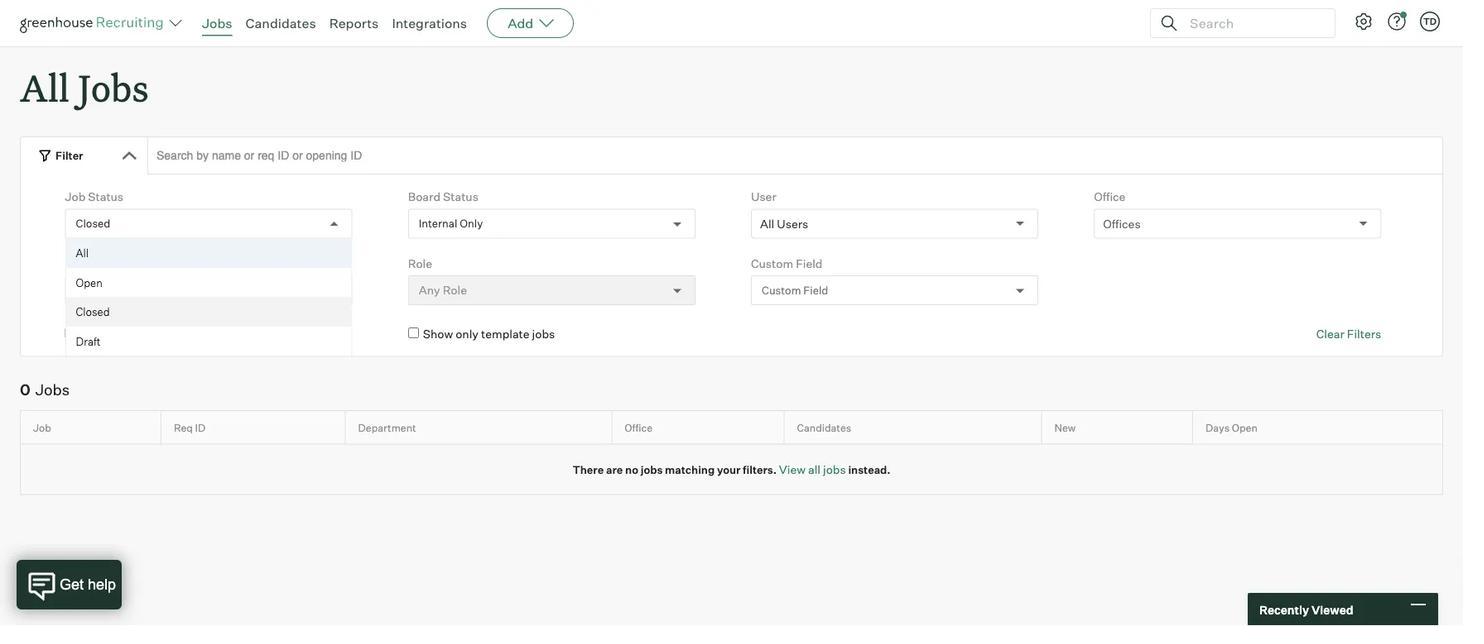 Task type: describe. For each thing, give the bounding box(es) containing it.
jobs inside the there are no jobs matching your filters. view all jobs instead.
[[641, 463, 663, 477]]

only
[[460, 217, 483, 231]]

internal
[[419, 217, 457, 231]]

Show only template jobs checkbox
[[408, 328, 419, 339]]

integrations
[[392, 15, 467, 31]]

all jobs
[[20, 63, 149, 112]]

1 vertical spatial office
[[625, 422, 652, 434]]

0 vertical spatial custom
[[751, 256, 793, 271]]

status for board status
[[443, 190, 478, 204]]

1 horizontal spatial open
[[1232, 422, 1258, 434]]

req id
[[174, 422, 205, 434]]

job for job
[[33, 422, 51, 434]]

following
[[183, 327, 232, 342]]

configure image
[[1354, 12, 1374, 31]]

offices
[[1103, 217, 1141, 231]]

0 vertical spatial candidates
[[246, 15, 316, 31]]

1 vertical spatial field
[[803, 284, 828, 297]]

users
[[777, 217, 808, 231]]

internal only
[[419, 217, 483, 231]]

matching
[[665, 463, 715, 477]]

all users option
[[760, 217, 808, 231]]

show only template jobs
[[423, 327, 555, 342]]

1 closed from the top
[[76, 217, 110, 231]]

Show only jobs I'm following checkbox
[[65, 328, 76, 339]]

clear
[[1316, 327, 1345, 342]]

template
[[481, 327, 530, 342]]

candidates link
[[246, 15, 316, 31]]

greenhouse recruiting image
[[20, 13, 169, 33]]

id
[[195, 422, 205, 434]]

reports
[[329, 15, 379, 31]]

only for jobs
[[113, 327, 136, 342]]

are
[[606, 463, 623, 477]]

filters
[[1347, 327, 1381, 342]]

1 vertical spatial custom
[[762, 284, 801, 297]]

there are no jobs matching your filters. view all jobs instead.
[[572, 463, 891, 477]]

Search by name or req ID or opening ID text field
[[147, 137, 1443, 175]]

clear filters link
[[1316, 326, 1381, 343]]

viewed
[[1311, 603, 1353, 617]]

jobs for 0 jobs
[[35, 381, 70, 400]]

all
[[808, 463, 821, 477]]

only for template
[[456, 327, 479, 342]]

show for show only jobs i'm following
[[80, 327, 110, 342]]

0 vertical spatial open
[[76, 276, 102, 290]]

0 vertical spatial jobs
[[202, 15, 232, 31]]

0 vertical spatial department
[[65, 256, 131, 271]]

view all jobs link
[[779, 463, 846, 477]]

add button
[[487, 8, 574, 38]]

1 horizontal spatial candidates
[[797, 422, 851, 434]]

jobs right template
[[532, 327, 555, 342]]

2 closed from the top
[[76, 306, 110, 319]]

days
[[1206, 422, 1230, 434]]



Task type: locate. For each thing, give the bounding box(es) containing it.
jobs right no
[[641, 463, 663, 477]]

job status
[[65, 190, 123, 204]]

candidates
[[246, 15, 316, 31], [797, 422, 851, 434]]

custom field down all users
[[751, 256, 823, 271]]

custom down all users option at the top
[[762, 284, 801, 297]]

1 status from the left
[[88, 190, 123, 204]]

jobs
[[202, 15, 232, 31], [78, 63, 149, 112], [35, 381, 70, 400]]

show right show only template jobs option
[[423, 327, 453, 342]]

filters.
[[743, 463, 777, 477]]

all up departments
[[76, 247, 89, 260]]

office
[[1094, 190, 1126, 204], [625, 422, 652, 434]]

custom field
[[751, 256, 823, 271], [762, 284, 828, 297]]

candidates up all
[[797, 422, 851, 434]]

all up filter
[[20, 63, 69, 112]]

1 vertical spatial department
[[358, 422, 416, 434]]

show only jobs i'm following
[[80, 327, 232, 342]]

1 vertical spatial open
[[1232, 422, 1258, 434]]

user
[[751, 190, 776, 204]]

integrations link
[[392, 15, 467, 31]]

clear filters
[[1316, 327, 1381, 342]]

job
[[65, 190, 86, 204], [33, 422, 51, 434]]

custom
[[751, 256, 793, 271], [762, 284, 801, 297]]

0 horizontal spatial all
[[20, 63, 69, 112]]

0 vertical spatial field
[[796, 256, 823, 271]]

departments
[[74, 283, 146, 298]]

td button
[[1420, 12, 1440, 31]]

open up show only jobs i'm following option
[[76, 276, 102, 290]]

department
[[65, 256, 131, 271], [358, 422, 416, 434]]

closed
[[76, 217, 110, 231], [76, 306, 110, 319]]

jobs left candidates link at the top left of page
[[202, 15, 232, 31]]

instead.
[[848, 463, 891, 477]]

open
[[76, 276, 102, 290], [1232, 422, 1258, 434]]

Search text field
[[1186, 11, 1320, 35]]

1 horizontal spatial show
[[423, 327, 453, 342]]

office up no
[[625, 422, 652, 434]]

status
[[88, 190, 123, 204], [443, 190, 478, 204]]

add
[[508, 15, 533, 31]]

jobs left i'm
[[138, 327, 161, 342]]

0 horizontal spatial only
[[113, 327, 136, 342]]

status for job status
[[88, 190, 123, 204]]

1 show from the left
[[80, 327, 110, 342]]

your
[[717, 463, 741, 477]]

new
[[1055, 422, 1076, 434]]

open right days
[[1232, 422, 1258, 434]]

td
[[1423, 16, 1437, 27]]

1 vertical spatial closed
[[76, 306, 110, 319]]

view
[[779, 463, 806, 477]]

1 horizontal spatial job
[[65, 190, 86, 204]]

1 horizontal spatial department
[[358, 422, 416, 434]]

field
[[796, 256, 823, 271], [803, 284, 828, 297]]

jobs right 0
[[35, 381, 70, 400]]

1 vertical spatial candidates
[[797, 422, 851, 434]]

days open
[[1206, 422, 1258, 434]]

0 horizontal spatial job
[[33, 422, 51, 434]]

recently viewed
[[1259, 603, 1353, 617]]

all for all jobs
[[20, 63, 69, 112]]

show
[[80, 327, 110, 342], [423, 327, 453, 342]]

0 vertical spatial custom field
[[751, 256, 823, 271]]

all for all users
[[760, 217, 774, 231]]

0 horizontal spatial department
[[65, 256, 131, 271]]

2 vertical spatial all
[[76, 247, 89, 260]]

jobs right all
[[823, 463, 846, 477]]

1 horizontal spatial office
[[1094, 190, 1126, 204]]

recently
[[1259, 603, 1309, 617]]

closed down departments
[[76, 306, 110, 319]]

all
[[20, 63, 69, 112], [760, 217, 774, 231], [76, 247, 89, 260]]

job for job status
[[65, 190, 86, 204]]

1 horizontal spatial jobs
[[78, 63, 149, 112]]

candidates right jobs link
[[246, 15, 316, 31]]

2 horizontal spatial all
[[760, 217, 774, 231]]

custom down all users
[[751, 256, 793, 271]]

req
[[174, 422, 193, 434]]

reports link
[[329, 15, 379, 31]]

1 horizontal spatial status
[[443, 190, 478, 204]]

0 horizontal spatial candidates
[[246, 15, 316, 31]]

1 horizontal spatial all
[[76, 247, 89, 260]]

1 only from the left
[[113, 327, 136, 342]]

all users
[[760, 217, 808, 231]]

0 vertical spatial all
[[20, 63, 69, 112]]

0 vertical spatial closed
[[76, 217, 110, 231]]

i'm
[[163, 327, 180, 342]]

only left template
[[456, 327, 479, 342]]

draft
[[76, 335, 101, 348]]

1 vertical spatial custom field
[[762, 284, 828, 297]]

role
[[408, 256, 432, 271]]

job down filter
[[65, 190, 86, 204]]

no
[[625, 463, 638, 477]]

0 horizontal spatial show
[[80, 327, 110, 342]]

jobs
[[138, 327, 161, 342], [532, 327, 555, 342], [823, 463, 846, 477], [641, 463, 663, 477]]

0 horizontal spatial jobs
[[35, 381, 70, 400]]

0 horizontal spatial status
[[88, 190, 123, 204]]

office up "offices" at the top right
[[1094, 190, 1126, 204]]

jobs down greenhouse recruiting image
[[78, 63, 149, 112]]

0 horizontal spatial office
[[625, 422, 652, 434]]

1 vertical spatial job
[[33, 422, 51, 434]]

job down the 0 jobs
[[33, 422, 51, 434]]

jobs link
[[202, 15, 232, 31]]

jobs for all jobs
[[78, 63, 149, 112]]

filter
[[55, 149, 83, 162]]

there
[[572, 463, 604, 477]]

1 horizontal spatial only
[[456, 327, 479, 342]]

closed down 'job status'
[[76, 217, 110, 231]]

0 vertical spatial office
[[1094, 190, 1126, 204]]

show for show only template jobs
[[423, 327, 453, 342]]

only
[[113, 327, 136, 342], [456, 327, 479, 342]]

2 show from the left
[[423, 327, 453, 342]]

2 status from the left
[[443, 190, 478, 204]]

board
[[408, 190, 441, 204]]

only right draft
[[113, 327, 136, 342]]

board status
[[408, 190, 478, 204]]

all left users
[[760, 217, 774, 231]]

2 horizontal spatial jobs
[[202, 15, 232, 31]]

td button
[[1417, 8, 1443, 35]]

2 vertical spatial jobs
[[35, 381, 70, 400]]

0 horizontal spatial open
[[76, 276, 102, 290]]

0
[[20, 381, 30, 400]]

1 vertical spatial all
[[760, 217, 774, 231]]

show right show only jobs i'm following option
[[80, 327, 110, 342]]

1 vertical spatial jobs
[[78, 63, 149, 112]]

custom field down users
[[762, 284, 828, 297]]

0 vertical spatial job
[[65, 190, 86, 204]]

0 jobs
[[20, 381, 70, 400]]

2 only from the left
[[456, 327, 479, 342]]



Task type: vqa. For each thing, say whether or not it's contained in the screenshot.
bottommost Open
yes



